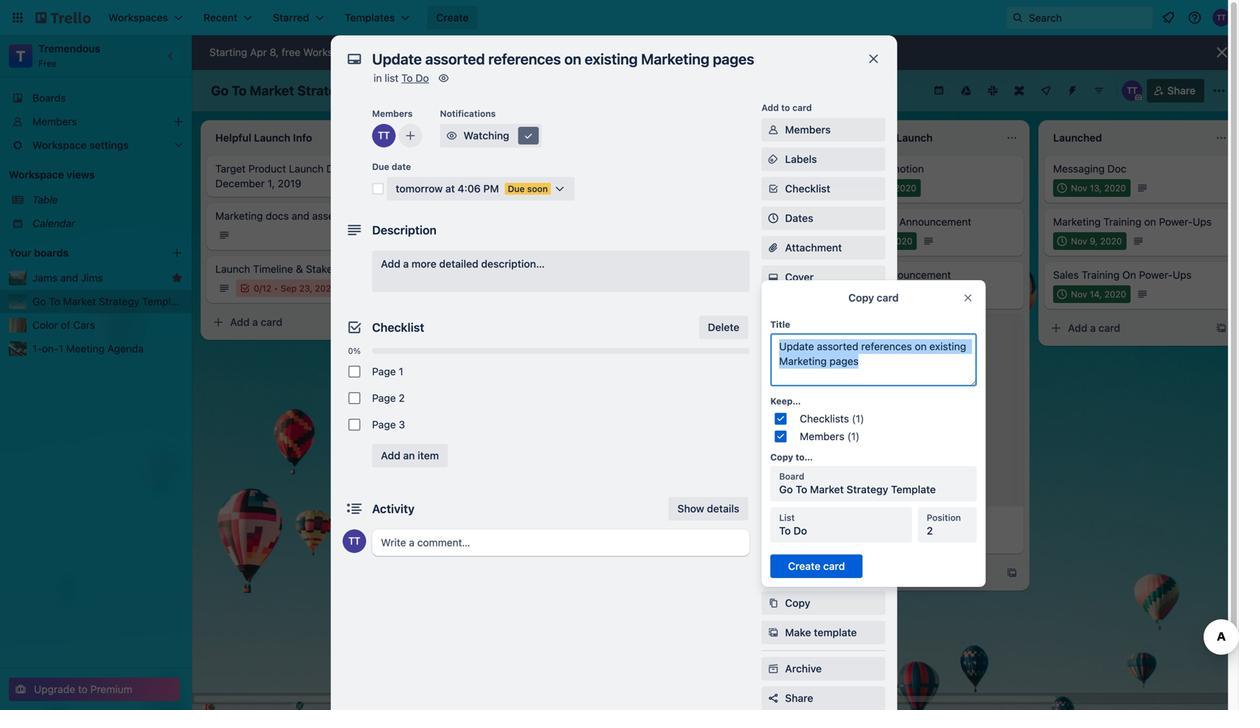 Task type: locate. For each thing, give the bounding box(es) containing it.
page 3
[[372, 419, 405, 431]]

sm image left 'cover'
[[766, 270, 781, 285]]

email
[[844, 514, 870, 526]]

13,
[[1090, 183, 1102, 193]]

card down in-app announcement
[[877, 292, 899, 304]]

1 vertical spatial training
[[1082, 269, 1120, 281]]

2019
[[278, 177, 301, 190]]

tremendous link
[[38, 42, 100, 55]]

marketing training on power-ups link
[[1054, 215, 1225, 229]]

actions
[[762, 547, 795, 557]]

1 horizontal spatial share button
[[1147, 79, 1205, 103]]

pages
[[515, 231, 544, 243]]

page 2
[[372, 392, 405, 404]]

pm
[[484, 183, 499, 195]]

announcement up jul 23, 2020
[[879, 269, 951, 281]]

ups
[[1193, 216, 1212, 228], [1173, 269, 1192, 281], [793, 339, 810, 349], [842, 448, 862, 460]]

a down the 31,
[[881, 567, 887, 579]]

Update assorted references on existing Marketing pages text field
[[771, 333, 977, 387]]

0 horizontal spatial strategy
[[99, 295, 139, 308]]

(1) down checklists
[[848, 431, 860, 443]]

0 vertical spatial go
[[211, 83, 229, 98]]

sales training on power-ups
[[1054, 269, 1192, 281]]

template down starred icon
[[142, 295, 186, 308]]

power-
[[1159, 216, 1193, 228], [1139, 269, 1173, 281], [762, 339, 793, 349], [808, 448, 842, 460]]

1-on-1 meeting agenda
[[32, 343, 144, 355]]

nov inside checkbox
[[1071, 183, 1088, 193]]

a down description
[[403, 258, 409, 270]]

0 horizontal spatial and
[[60, 272, 78, 284]]

1 horizontal spatial marketing
[[465, 231, 512, 243]]

and
[[292, 210, 310, 222], [60, 272, 78, 284]]

1 horizontal spatial go
[[211, 83, 229, 98]]

2020 inside option
[[891, 534, 913, 545]]

share button down the archive link
[[762, 687, 886, 711]]

1 page from the top
[[372, 366, 396, 378]]

nov left 14,
[[1071, 289, 1088, 300]]

1 inside checklist "group"
[[399, 366, 404, 378]]

sm image left archive
[[766, 662, 781, 677]]

0 vertical spatial training
[[1104, 216, 1142, 228]]

launch inside launch timeline & stakeholders link
[[215, 263, 250, 275]]

card down nov 14, 2020
[[1099, 322, 1121, 334]]

market up cars
[[63, 295, 96, 308]]

2 horizontal spatial go
[[780, 484, 793, 496]]

checklist
[[785, 183, 831, 195], [372, 321, 424, 335]]

0 for 0 / 3
[[513, 251, 518, 261]]

target
[[215, 163, 246, 175]]

2020 inside 'option'
[[1105, 289, 1127, 300]]

share button left show menu 'icon'
[[1147, 79, 1205, 103]]

2020 for blog
[[891, 236, 913, 246]]

None submit
[[771, 555, 863, 578]]

on inside 'link'
[[1145, 216, 1157, 228]]

8,
[[270, 46, 279, 58]]

share
[[1168, 84, 1196, 97], [785, 692, 814, 705]]

strategy inside "text box"
[[297, 83, 352, 98]]

1 horizontal spatial launch
[[289, 163, 324, 175]]

marketing training on power-ups
[[1054, 216, 1212, 228]]

1 horizontal spatial and
[[292, 210, 310, 222]]

date
[[392, 162, 411, 172]]

collaborator
[[613, 46, 671, 58]]

0 horizontal spatial do
[[416, 72, 429, 84]]

template down be
[[355, 83, 414, 98]]

sm image inside cover link
[[766, 270, 781, 285]]

0 vertical spatial market
[[250, 83, 294, 98]]

1 vertical spatial nov
[[1071, 236, 1088, 246]]

0 horizontal spatial share
[[785, 692, 814, 705]]

description
[[372, 223, 437, 237]]

workspace navigation collapse icon image
[[161, 46, 182, 66]]

2 up "page 3"
[[399, 392, 405, 404]]

sm image left labels
[[766, 152, 781, 167]]

messaging doc
[[1054, 163, 1127, 175]]

Nov 14, 2020 checkbox
[[1054, 286, 1131, 303]]

announcement
[[900, 216, 972, 228], [879, 269, 951, 281]]

1 vertical spatial copy
[[771, 452, 794, 463]]

members link down boards
[[0, 110, 192, 134]]

more down existing
[[412, 258, 437, 270]]

doc
[[1108, 163, 1127, 175]]

23, inside option
[[876, 289, 890, 300]]

power- inside 'link'
[[1159, 216, 1193, 228]]

3 down page 2
[[399, 419, 405, 431]]

nov left 9, on the right top
[[1071, 236, 1088, 246]]

fields
[[826, 301, 855, 313]]

stakeholders
[[306, 263, 368, 275]]

add button
[[785, 509, 840, 521]]

Mar 8 checkbox
[[446, 247, 492, 265]]

strategy
[[297, 83, 352, 98], [99, 295, 139, 308], [847, 484, 889, 496]]

3 down pages
[[521, 251, 526, 261]]

2020 right 13,
[[1105, 183, 1127, 193]]

go to market strategy template
[[211, 83, 414, 98], [32, 295, 186, 308]]

2 jul from the top
[[862, 289, 874, 300]]

delete link
[[699, 316, 749, 339]]

upgrade
[[34, 684, 75, 696]]

to inside "text box"
[[232, 83, 247, 98]]

calendar power-up image
[[933, 84, 945, 96]]

sm image down add to card
[[766, 122, 781, 137]]

1 horizontal spatial members link
[[762, 118, 886, 142]]

page down page 1
[[372, 392, 396, 404]]

go to market strategy template inside "text box"
[[211, 83, 414, 98]]

0 horizontal spatial due
[[372, 162, 389, 172]]

to down board
[[796, 484, 808, 496]]

2020 right 14,
[[1105, 289, 1127, 300]]

1 vertical spatial do
[[794, 525, 807, 537]]

sm image down actions
[[766, 567, 781, 581]]

0 vertical spatial more
[[556, 46, 580, 58]]

0 vertical spatial jul
[[862, 236, 874, 246]]

1 vertical spatial jul
[[862, 289, 874, 300]]

app
[[857, 269, 876, 281]]

copy for copy card
[[849, 292, 874, 304]]

add to card
[[762, 103, 812, 113]]

1 horizontal spatial go to market strategy template
[[211, 83, 414, 98]]

update
[[425, 216, 460, 228]]

post
[[868, 216, 889, 228]]

card
[[793, 103, 812, 113], [470, 284, 492, 296], [877, 292, 899, 304], [261, 316, 283, 328], [1099, 322, 1121, 334], [889, 567, 911, 579]]

1 vertical spatial 0
[[254, 283, 259, 294]]

(1) right checklists
[[852, 413, 865, 425]]

t
[[16, 47, 25, 65]]

to left 10 at the top of page
[[432, 46, 442, 58]]

to down starting
[[232, 83, 247, 98]]

1 vertical spatial /
[[259, 283, 262, 294]]

share left show menu 'icon'
[[1168, 84, 1196, 97]]

limited
[[397, 46, 429, 58]]

2 nov from the top
[[1071, 236, 1088, 246]]

marketing inside update assorted references on existing marketing pages
[[465, 231, 512, 243]]

ups inside the "marketing training on power-ups" 'link'
[[1193, 216, 1212, 228]]

assets
[[312, 210, 343, 222]]

share down archive
[[785, 692, 814, 705]]

add a card down 12
[[230, 316, 283, 328]]

Aug 21, 2020 checkbox
[[844, 179, 921, 197]]

training up nov 14, 2020
[[1082, 269, 1120, 281]]

0 vertical spatial go to market strategy template
[[211, 83, 414, 98]]

1,
[[268, 177, 275, 190]]

1 vertical spatial due
[[508, 184, 525, 194]]

2 horizontal spatial market
[[810, 484, 844, 496]]

3 nov from the top
[[1071, 289, 1088, 300]]

copy card
[[849, 292, 899, 304]]

copy up make
[[785, 597, 811, 609]]

page up page 2
[[372, 366, 396, 378]]

learn more about collaborator limits link
[[527, 46, 698, 58]]

0 vertical spatial nov
[[1071, 183, 1088, 193]]

3 inside checklist "group"
[[399, 419, 405, 431]]

0 horizontal spatial 0
[[254, 283, 259, 294]]

1 vertical spatial share button
[[762, 687, 886, 711]]

Jul 19, 2020 checkbox
[[844, 232, 917, 250]]

0 horizontal spatial to
[[78, 684, 88, 696]]

drive
[[823, 389, 848, 401]]

add power-ups
[[785, 448, 862, 460]]

Jul 31, 2020 checkbox
[[844, 530, 917, 548]]

1 vertical spatial announcement
[[879, 269, 951, 281]]

2 page from the top
[[372, 392, 396, 404]]

members link up labels link
[[762, 118, 886, 142]]

2 inside checklist "group"
[[399, 392, 405, 404]]

0 vertical spatial /
[[518, 251, 521, 261]]

1 horizontal spatial due
[[508, 184, 525, 194]]

in-app announcement link
[[844, 268, 1015, 283]]

0 vertical spatial page
[[372, 366, 396, 378]]

a for sales training on power-ups
[[1091, 322, 1096, 334]]

0 / 12 • sep 23, 2021
[[254, 283, 335, 294]]

1 up page 2
[[399, 366, 404, 378]]

0 vertical spatial announcement
[[900, 216, 972, 228]]

23, right sep
[[299, 283, 313, 294]]

watching button
[[440, 124, 542, 148]]

1 horizontal spatial 3
[[521, 251, 526, 261]]

add inside add button button
[[785, 509, 805, 521]]

2 vertical spatial copy
[[785, 597, 811, 609]]

jul left the 31,
[[862, 534, 874, 545]]

0 vertical spatial 1
[[59, 343, 63, 355]]

2 vertical spatial to
[[78, 684, 88, 696]]

training inside 'link'
[[1104, 216, 1142, 228]]

sm image
[[436, 71, 451, 86], [521, 128, 536, 143], [766, 567, 781, 581], [766, 662, 781, 677]]

1 vertical spatial strategy
[[99, 295, 139, 308]]

2020 inside checkbox
[[1101, 236, 1122, 246]]

due date
[[372, 162, 411, 172]]

0 vertical spatial do
[[416, 72, 429, 84]]

Nov 9, 2020 checkbox
[[1054, 232, 1127, 250]]

add a card for in-app announcement
[[859, 567, 911, 579]]

0 horizontal spatial members link
[[0, 110, 192, 134]]

1 vertical spatial page
[[372, 392, 396, 404]]

0 for 0 / 12 • sep 23, 2021
[[254, 283, 259, 294]]

0 vertical spatial template
[[355, 83, 414, 98]]

2 vertical spatial jul
[[862, 534, 874, 545]]

0 down pages
[[513, 251, 518, 261]]

nov inside 'option'
[[1071, 289, 1088, 300]]

to up labels
[[782, 103, 790, 113]]

2 vertical spatial 1
[[959, 534, 963, 545]]

2 vertical spatial go
[[780, 484, 793, 496]]

to right 'upgrade'
[[78, 684, 88, 696]]

2 vertical spatial nov
[[1071, 289, 1088, 300]]

31,
[[876, 534, 889, 545]]

0 vertical spatial 3
[[521, 251, 526, 261]]

1 jul from the top
[[862, 236, 874, 246]]

upgrade to premium link
[[9, 678, 180, 702]]

terry turtle (terryturtle) image
[[343, 530, 366, 553]]

a down nov 14, 2020 'option'
[[1091, 322, 1096, 334]]

table
[[32, 194, 58, 206]]

nov 13, 2020
[[1071, 183, 1127, 193]]

0 horizontal spatial 1
[[59, 343, 63, 355]]

0 horizontal spatial more
[[412, 258, 437, 270]]

sm image left make
[[766, 626, 781, 640]]

0 vertical spatial checklist
[[785, 183, 831, 195]]

0 vertical spatial (1)
[[852, 413, 865, 425]]

sm image inside 'make template' link
[[766, 626, 781, 640]]

2020 for messaging
[[1105, 183, 1127, 193]]

go to market strategy template down workspaces at top left
[[211, 83, 414, 98]]

keep… checklists (1) members (1)
[[771, 396, 865, 443]]

to inside upgrade to premium link
[[78, 684, 88, 696]]

checklists
[[800, 413, 849, 425]]

sm image inside 'watching' button
[[445, 128, 459, 143]]

nov inside checkbox
[[1071, 236, 1088, 246]]

2 for position 2
[[927, 525, 933, 537]]

2 horizontal spatial marketing
[[1054, 216, 1101, 228]]

sm image
[[766, 122, 781, 137], [445, 128, 459, 143], [766, 152, 781, 167], [766, 270, 781, 285], [766, 596, 781, 611], [766, 626, 781, 640]]

create from template… image
[[797, 210, 809, 222], [587, 284, 599, 296], [378, 317, 390, 328], [1216, 322, 1228, 334], [1006, 567, 1018, 579]]

nov left 13,
[[1071, 183, 1088, 193]]

1 horizontal spatial 23,
[[876, 289, 890, 300]]

strategy up 'color of cars' link
[[99, 295, 139, 308]]

1 vertical spatial 2
[[927, 525, 933, 537]]

create from template… image for launch timeline & stakeholders
[[378, 317, 390, 328]]

0
[[513, 251, 518, 261], [254, 283, 259, 294]]

sm image right watching
[[521, 128, 536, 143]]

1 horizontal spatial template
[[355, 83, 414, 98]]

add a card down jul 31, 2020
[[859, 567, 911, 579]]

jul inside option
[[862, 534, 874, 545]]

1 vertical spatial go to market strategy template
[[32, 295, 186, 308]]

members link
[[0, 110, 192, 134], [762, 118, 886, 142]]

2 inside position 2
[[927, 525, 933, 537]]

open information menu image
[[1188, 10, 1203, 25]]

9,
[[1090, 236, 1098, 246]]

page down page 2
[[372, 419, 396, 431]]

sm image inside copy link
[[766, 596, 781, 611]]

nov for marketing
[[1071, 236, 1088, 246]]

2 down position
[[927, 525, 933, 537]]

sm image down notifications
[[445, 128, 459, 143]]

jul down app
[[862, 289, 874, 300]]

1 vertical spatial market
[[63, 295, 96, 308]]

copy down app
[[849, 292, 874, 304]]

views
[[67, 169, 95, 181]]

4:06
[[458, 183, 481, 195]]

sm image for cover
[[766, 270, 781, 285]]

3 jul from the top
[[862, 534, 874, 545]]

more right learn
[[556, 46, 580, 58]]

1 right 1-
[[59, 343, 63, 355]]

2 vertical spatial page
[[372, 419, 396, 431]]

members up add power-ups
[[800, 431, 845, 443]]

8
[[482, 251, 487, 261]]

go inside go to market strategy template link
[[32, 295, 46, 308]]

training for marketing
[[1104, 216, 1142, 228]]

due for due date
[[372, 162, 389, 172]]

to for upgrade to premium
[[78, 684, 88, 696]]

1 nov from the top
[[1071, 183, 1088, 193]]

0 vertical spatial and
[[292, 210, 310, 222]]

1 vertical spatial 3
[[399, 419, 405, 431]]

show details link
[[669, 497, 749, 521]]

share button
[[1147, 79, 1205, 103], [762, 687, 886, 711]]

launch timeline & stakeholders link
[[215, 262, 387, 277]]

marketing inside 'link'
[[1054, 216, 1101, 228]]

to down list
[[780, 525, 791, 537]]

23, down in-app announcement
[[876, 289, 890, 300]]

0 horizontal spatial go
[[32, 295, 46, 308]]

marketing down assorted
[[465, 231, 512, 243]]

1 vertical spatial share
[[785, 692, 814, 705]]

update assorted references on existing marketing pages
[[425, 216, 573, 243]]

0 horizontal spatial on
[[561, 216, 573, 228]]

sm image for members
[[766, 122, 781, 137]]

google
[[785, 389, 820, 401]]

checklist up page 1
[[372, 321, 424, 335]]

add
[[762, 103, 779, 113], [381, 258, 401, 270], [440, 284, 459, 296], [230, 316, 250, 328], [1068, 322, 1088, 334], [785, 448, 805, 460], [381, 450, 401, 462], [785, 509, 805, 521], [859, 567, 878, 579]]

date:
[[327, 163, 352, 175]]

1 vertical spatial launch
[[215, 263, 250, 275]]

1-on-1 meeting agenda link
[[32, 342, 183, 356]]

training up nov 9, 2020
[[1104, 216, 1142, 228]]

1 vertical spatial template
[[142, 295, 186, 308]]

1 horizontal spatial share
[[1168, 84, 1196, 97]]

0 notifications image
[[1160, 9, 1178, 27]]

0 vertical spatial strategy
[[297, 83, 352, 98]]

and right docs
[[292, 210, 310, 222]]

to
[[401, 72, 413, 84], [232, 83, 247, 98], [49, 295, 60, 308], [796, 484, 808, 496], [780, 525, 791, 537]]

sm image for labels
[[766, 152, 781, 167]]

power- down messaging doc link
[[1159, 216, 1193, 228]]

add a card for launch timeline & stakeholders
[[230, 316, 283, 328]]

None text field
[[365, 46, 852, 72]]

0 vertical spatial launch
[[289, 163, 324, 175]]

2 horizontal spatial strategy
[[847, 484, 889, 496]]

due for due soon
[[508, 184, 525, 194]]

card down jul 31, 2020
[[889, 567, 911, 579]]

sm image inside move link
[[766, 567, 781, 581]]

1 horizontal spatial checklist
[[785, 183, 831, 195]]

and left jims
[[60, 272, 78, 284]]

on right "references"
[[561, 216, 573, 228]]

/ left •
[[259, 283, 262, 294]]

color of cars
[[32, 319, 95, 331]]

add a card button down nov 14, 2020
[[1045, 317, 1207, 340]]

sm image inside labels link
[[766, 152, 781, 167]]

1 horizontal spatial 1
[[399, 366, 404, 378]]

0 vertical spatial to
[[432, 46, 442, 58]]

template up newsletter
[[891, 484, 936, 496]]

jams and jims link
[[32, 271, 165, 286]]

1 horizontal spatial on
[[1145, 216, 1157, 228]]

0 / 3
[[513, 251, 526, 261]]

on down messaging doc link
[[1145, 216, 1157, 228]]

go down board
[[780, 484, 793, 496]]

add a card button down sep
[[207, 311, 369, 334]]

2 vertical spatial market
[[810, 484, 844, 496]]

do down list
[[794, 525, 807, 537]]

1 vertical spatial checklist
[[372, 321, 424, 335]]

14,
[[1090, 289, 1102, 300]]

terry turtle (terryturtle) image
[[1213, 9, 1231, 27], [1122, 80, 1143, 101], [372, 124, 396, 148], [581, 247, 599, 265]]

0 vertical spatial share
[[1168, 84, 1196, 97]]

0 horizontal spatial checklist
[[372, 321, 424, 335]]

1 horizontal spatial more
[[556, 46, 580, 58]]

add a card button down "description…"
[[416, 278, 578, 302]]

1 vertical spatial more
[[412, 258, 437, 270]]

go down jams
[[32, 295, 46, 308]]

19,
[[876, 236, 888, 246]]

0 horizontal spatial marketing
[[215, 210, 263, 222]]

0 vertical spatial copy
[[849, 292, 874, 304]]

agenda
[[108, 343, 144, 355]]

do
[[416, 72, 429, 84], [794, 525, 807, 537]]

2020 right the 31,
[[891, 534, 913, 545]]

0 vertical spatial due
[[372, 162, 389, 172]]

3 page from the top
[[372, 419, 396, 431]]

0 horizontal spatial launch
[[215, 263, 250, 275]]

2 on from the left
[[1145, 216, 1157, 228]]

0 horizontal spatial go to market strategy template
[[32, 295, 186, 308]]

0 horizontal spatial /
[[259, 283, 262, 294]]

/ down pages
[[518, 251, 521, 261]]

add a card button for in-app announcement
[[835, 561, 998, 585]]

2 vertical spatial strategy
[[847, 484, 889, 496]]

1 on from the left
[[561, 216, 573, 228]]

0 vertical spatial share button
[[1147, 79, 1205, 103]]

2020 for social
[[895, 183, 917, 193]]

marketing for marketing docs and assets
[[215, 210, 263, 222]]

due
[[372, 162, 389, 172], [508, 184, 525, 194]]

1 horizontal spatial 2
[[927, 525, 933, 537]]

nov for sales
[[1071, 289, 1088, 300]]

1 vertical spatial 1
[[399, 366, 404, 378]]

launch up 2019
[[289, 163, 324, 175]]

2 vertical spatial template
[[891, 484, 936, 496]]

a
[[403, 258, 409, 270], [462, 284, 468, 296], [252, 316, 258, 328], [1091, 322, 1096, 334], [881, 567, 887, 579]]

2020 right the 19,
[[891, 236, 913, 246]]

page for page 2
[[372, 392, 396, 404]]

card up labels
[[793, 103, 812, 113]]

add an item button
[[372, 444, 448, 468]]

tremendous
[[38, 42, 100, 55]]

launch left 'timeline'
[[215, 263, 250, 275]]

do down limited at left
[[416, 72, 429, 84]]

in list to do
[[374, 72, 429, 84]]

1 vertical spatial and
[[60, 272, 78, 284]]

workspace views
[[9, 169, 95, 181]]

page for page 1
[[372, 366, 396, 378]]

market down 8, on the top of page
[[250, 83, 294, 98]]

checklist down labels
[[785, 183, 831, 195]]

go to market strategy template up 'color of cars' link
[[32, 295, 186, 308]]

1 horizontal spatial market
[[250, 83, 294, 98]]

2020 right 21,
[[895, 183, 917, 193]]

market inside board go to market strategy template
[[810, 484, 844, 496]]

a down 0 / 12 • sep 23, 2021
[[252, 316, 258, 328]]

go inside board go to market strategy template
[[780, 484, 793, 496]]



Task type: describe. For each thing, give the bounding box(es) containing it.
labels link
[[762, 148, 886, 171]]

move link
[[762, 562, 886, 586]]

create from template… image for in-app announcement
[[1006, 567, 1018, 579]]

list
[[780, 513, 795, 523]]

Search field
[[1024, 7, 1153, 29]]

nov for messaging
[[1071, 183, 1088, 193]]

marketing for marketing training on power-ups
[[1054, 216, 1101, 228]]

do inside list to do
[[794, 525, 807, 537]]

jul for app
[[862, 289, 874, 300]]

color of cars link
[[32, 318, 183, 333]]

notifications
[[440, 108, 496, 119]]

learn
[[527, 46, 553, 58]]

power- down checklists
[[808, 448, 842, 460]]

aug 21, 2020
[[862, 183, 917, 193]]

title
[[771, 319, 791, 330]]

share for the bottom share "button"
[[785, 692, 814, 705]]

messaging doc link
[[1054, 162, 1225, 176]]

copy for copy to…
[[771, 452, 794, 463]]

newsletter
[[872, 514, 924, 526]]

power- down title in the top right of the page
[[762, 339, 793, 349]]

t link
[[9, 44, 32, 68]]

meeting
[[66, 343, 105, 355]]

dates button
[[762, 207, 886, 230]]

Page 1 checkbox
[[349, 366, 360, 378]]

2020 for in-
[[892, 289, 914, 300]]

sm image inside the archive link
[[766, 662, 781, 677]]

button
[[808, 509, 840, 521]]

add a card button for launch timeline & stakeholders
[[207, 311, 369, 334]]

labels
[[785, 153, 817, 165]]

2020 for sales
[[1105, 289, 1127, 300]]

marketing docs and assets link
[[215, 209, 387, 224]]

activity
[[372, 502, 415, 516]]

show menu image
[[1212, 83, 1227, 98]]

members inside keep… checklists (1) members (1)
[[800, 431, 845, 443]]

jims
[[81, 272, 103, 284]]

description…
[[481, 258, 545, 270]]

social
[[844, 163, 873, 175]]

1-
[[32, 343, 42, 355]]

to right list at the top of page
[[401, 72, 413, 84]]

sm image for make template
[[766, 626, 781, 640]]

update assorted references on existing marketing pages link
[[425, 215, 596, 244]]

show details
[[678, 503, 740, 515]]

add board image
[[171, 247, 183, 259]]

card down "add a more detailed description…" at the left top
[[470, 284, 492, 296]]

Write a comment text field
[[372, 530, 750, 556]]

to up color of cars
[[49, 295, 60, 308]]

ups inside add power-ups link
[[842, 448, 862, 460]]

checklist group
[[343, 359, 750, 438]]

add an item
[[381, 450, 439, 462]]

about
[[583, 46, 611, 58]]

add power-ups link
[[762, 443, 886, 466]]

add inside add a more detailed description… link
[[381, 258, 401, 270]]

0 horizontal spatial market
[[63, 295, 96, 308]]

go inside go to market strategy template "text box"
[[211, 83, 229, 98]]

add a card for sales training on power-ups
[[1068, 322, 1121, 334]]

add a card button for sales training on power-ups
[[1045, 317, 1207, 340]]

to inside board go to market strategy template
[[796, 484, 808, 496]]

Nov 13, 2020 checkbox
[[1054, 179, 1131, 197]]

jams and jims
[[32, 272, 103, 284]]

assorted
[[463, 216, 504, 228]]

2 for page 2
[[399, 392, 405, 404]]

target product launch date: december 1, 2019
[[215, 163, 352, 190]]

/ for 12
[[259, 283, 262, 294]]

to for add to card
[[782, 103, 790, 113]]

sales training on power-ups link
[[1054, 268, 1225, 283]]

market inside "text box"
[[250, 83, 294, 98]]

google drive
[[785, 389, 848, 401]]

limits
[[673, 46, 698, 58]]

a down "add a more detailed description…" at the left top
[[462, 284, 468, 296]]

1 horizontal spatial to
[[432, 46, 442, 58]]

a for launch timeline & stakeholders
[[252, 316, 258, 328]]

add button button
[[762, 503, 886, 527]]

make template link
[[762, 621, 886, 645]]

collaborators.
[[458, 46, 524, 58]]

create from template… image for sales training on power-ups
[[1216, 322, 1228, 334]]

announcement inside in-app announcement link
[[879, 269, 951, 281]]

to inside list to do
[[780, 525, 791, 537]]

2 horizontal spatial 1
[[959, 534, 963, 545]]

make
[[785, 627, 811, 639]]

starred icon image
[[171, 272, 183, 284]]

members up labels
[[785, 124, 831, 136]]

docs
[[266, 210, 289, 222]]

promotion
[[876, 163, 924, 175]]

your boards with 4 items element
[[9, 244, 149, 262]]

sm image for watching
[[445, 128, 459, 143]]

be
[[383, 46, 395, 58]]

show
[[678, 503, 705, 515]]

sm image inside 'watching' button
[[521, 128, 536, 143]]

custom fields button
[[762, 300, 886, 314]]

members down boards
[[32, 115, 77, 128]]

in-app announcement
[[844, 269, 951, 281]]

sep
[[281, 283, 297, 294]]

0%
[[348, 346, 361, 356]]

in-
[[844, 269, 857, 281]]

checklist inside button
[[785, 183, 831, 195]]

ups inside 'sales training on power-ups' link
[[1173, 269, 1192, 281]]

Page 3 checkbox
[[349, 419, 360, 431]]

cars
[[73, 319, 95, 331]]

list
[[385, 72, 399, 84]]

21,
[[881, 183, 892, 193]]

on-
[[42, 343, 59, 355]]

premium
[[90, 684, 132, 696]]

soon
[[527, 184, 548, 194]]

Jul 23, 2020 checkbox
[[844, 286, 918, 303]]

announcement inside 'blog post - announcement' link
[[900, 216, 972, 228]]

power ups image
[[1040, 85, 1052, 97]]

board
[[780, 471, 805, 482]]

add inside add an item button
[[381, 450, 401, 462]]

power-ups
[[762, 339, 810, 349]]

social promotion link
[[844, 162, 1015, 176]]

2020 for email
[[891, 534, 913, 545]]

&
[[296, 263, 303, 275]]

sm image down 10 at the top of page
[[436, 71, 451, 86]]

training for sales
[[1082, 269, 1120, 281]]

/ for 3
[[518, 251, 521, 261]]

add a card down "add a more detailed description…" at the left top
[[440, 284, 492, 296]]

boards
[[32, 92, 66, 104]]

search image
[[1012, 12, 1024, 24]]

template inside board go to market strategy template
[[891, 484, 936, 496]]

card down •
[[261, 316, 283, 328]]

Mark due date as complete checkbox
[[372, 183, 384, 195]]

mar
[[463, 251, 479, 261]]

sm image for copy
[[766, 596, 781, 611]]

automation
[[762, 486, 812, 497]]

template
[[814, 627, 857, 639]]

primary element
[[0, 0, 1240, 35]]

0 horizontal spatial 23,
[[299, 283, 313, 294]]

jul for post
[[862, 236, 874, 246]]

share for right share "button"
[[1168, 84, 1196, 97]]

cover
[[785, 271, 814, 283]]

board go to market strategy template
[[780, 471, 936, 496]]

copy to…
[[771, 452, 813, 463]]

upgrade to premium
[[34, 684, 132, 696]]

page 1
[[372, 366, 404, 378]]

1 vertical spatial (1)
[[848, 431, 860, 443]]

Board name text field
[[204, 79, 422, 103]]

Page 2 checkbox
[[349, 393, 360, 404]]

position 2
[[927, 513, 961, 537]]

custom fields
[[785, 301, 855, 313]]

existing
[[425, 231, 462, 243]]

on inside update assorted references on existing marketing pages
[[561, 216, 573, 228]]

launch inside 'target product launch date: december 1, 2019'
[[289, 163, 324, 175]]

tomorrow at 4:06 pm
[[396, 183, 499, 195]]

members up add members to card image
[[372, 108, 413, 119]]

strategy inside board go to market strategy template
[[847, 484, 889, 496]]

page for page 3
[[372, 419, 396, 431]]

add members to card image
[[405, 128, 417, 143]]

add inside add power-ups link
[[785, 448, 805, 460]]

item
[[418, 450, 439, 462]]

email newsletter link
[[844, 513, 1015, 528]]

jul 31, 2020
[[862, 534, 913, 545]]

color
[[32, 319, 58, 331]]

copy link
[[762, 592, 886, 615]]

power- right on
[[1139, 269, 1173, 281]]

jul for newsletter
[[862, 534, 874, 545]]

starting
[[210, 46, 247, 58]]

2020 for marketing
[[1101, 236, 1122, 246]]

list to do
[[780, 513, 807, 537]]

template inside "text box"
[[355, 83, 414, 98]]

at
[[446, 183, 455, 195]]

a for in-app announcement
[[881, 567, 887, 579]]



Task type: vqa. For each thing, say whether or not it's contained in the screenshot.


